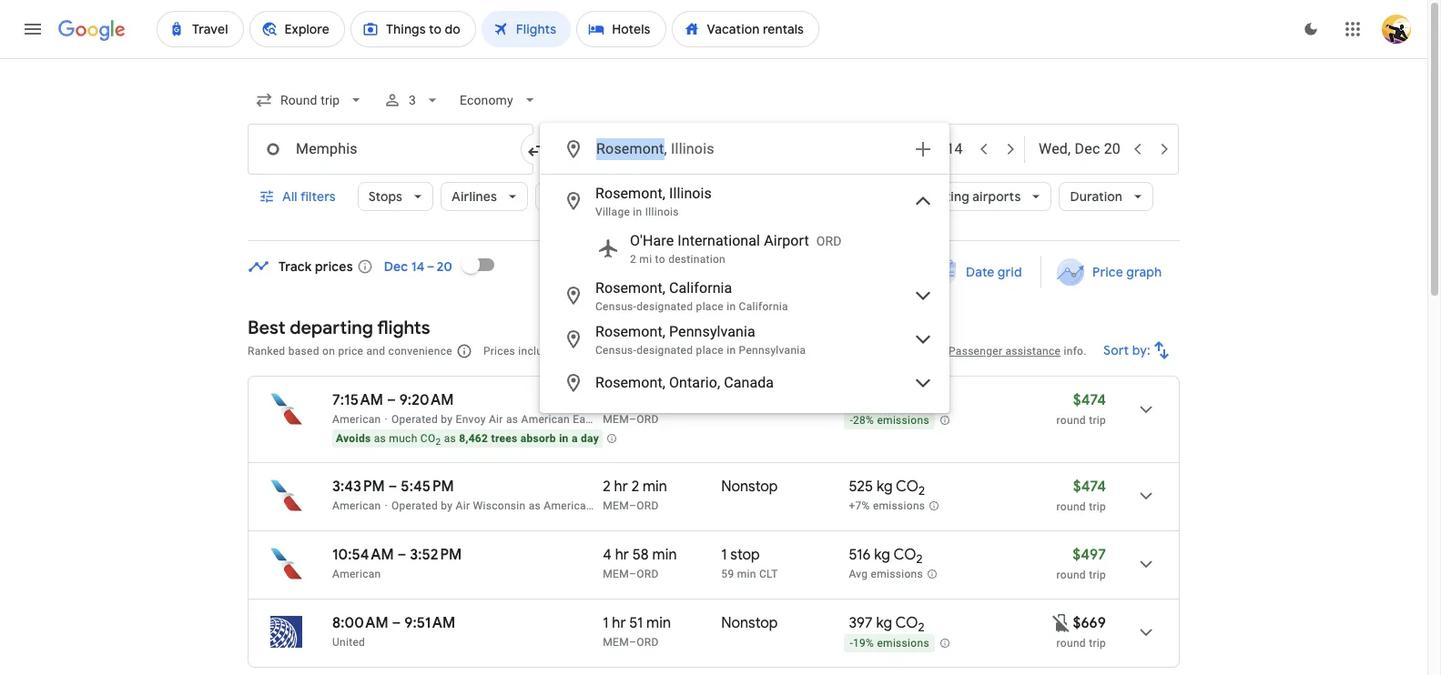 Task type: locate. For each thing, give the bounding box(es) containing it.
2 right much
[[436, 437, 441, 447]]

2 nonstop from the top
[[721, 478, 778, 496]]

co up -28% emissions
[[893, 392, 916, 410]]

8:00 am – 9:51 am united
[[332, 615, 456, 649]]

hr inside 4 hr 58 min mem – ord
[[615, 546, 629, 565]]

1 vertical spatial operated
[[391, 500, 438, 513]]

kg inside 525 kg co 2
[[877, 478, 893, 496]]

rosemont, inside the rosemont, pennsylvania census-designated place in pennsylvania
[[595, 323, 666, 341]]

trees
[[491, 432, 518, 445]]

optional charges and
[[733, 345, 844, 358]]

0 vertical spatial 474 us dollars text field
[[1073, 392, 1106, 410]]

eagle up day
[[573, 413, 601, 426]]

4 mem from the top
[[603, 636, 629, 649]]

mem inside 4 hr 58 min mem – ord
[[603, 568, 629, 581]]

min inside 2 hr 2 min mem – ord
[[643, 478, 667, 496]]

1 vertical spatial place
[[696, 344, 724, 357]]

58
[[633, 546, 649, 565]]

charges
[[779, 345, 820, 358]]

1 vertical spatial 1
[[603, 615, 609, 633]]

in up "rosemont, pennsylvania" option
[[727, 300, 736, 313]]

co up +7% emissions
[[896, 478, 919, 496]]

learn more about ranking image
[[456, 343, 472, 360]]

emissions down 397 kg co 2
[[877, 638, 930, 650]]

operated
[[391, 413, 438, 426], [391, 500, 438, 513]]

operated up much
[[391, 413, 438, 426]]

2 inside avoids as much co 2 as 8,462 trees absorb in a day
[[436, 437, 441, 447]]

nonstop flight. element down optional
[[721, 392, 778, 412]]

525
[[849, 478, 873, 496]]

Departure text field
[[885, 125, 969, 174]]

trip inside $497 round trip
[[1089, 569, 1106, 582]]

474 us dollars text field for 351
[[1073, 392, 1106, 410]]

min down 1 stop flight. element
[[737, 568, 756, 581]]

co
[[893, 392, 916, 410], [420, 432, 436, 445], [896, 478, 919, 496], [894, 546, 916, 565], [896, 615, 918, 633]]

2 operated from the top
[[391, 500, 438, 513]]

0 vertical spatial $474
[[1073, 392, 1106, 410]]

0 horizontal spatial air
[[456, 500, 470, 513]]

hr inside 2 hr 2 min mem – ord
[[614, 478, 628, 496]]

ord inside o'hare international airport ord 2 mi to destination
[[816, 234, 842, 249]]

track prices
[[279, 259, 353, 275]]

round down this price for this flight doesn't include overhead bin access. if you need a carry-on bag, use the bags filter to update prices. image
[[1057, 637, 1086, 650]]

2 down avoids as much co2 as 8462 trees absorb in a day. learn more about this calculation. icon
[[603, 478, 611, 496]]

2 left 5
[[603, 392, 611, 410]]

1
[[721, 546, 727, 565], [603, 615, 609, 633]]

adults.
[[695, 345, 730, 358]]

hr left the '51'
[[612, 615, 626, 633]]

united
[[332, 636, 365, 649]]

times
[[705, 188, 741, 205]]

- down 351
[[850, 414, 853, 427]]

$474 left 'flight details. leaves memphis international airport at 3:43 pm on thursday, december 14 and arrives at o'hare international airport at 5:45 pm on thursday, december 14.' image
[[1073, 478, 1106, 496]]

1 $474 round trip from the top
[[1057, 392, 1106, 427]]

date
[[966, 264, 995, 280]]

497 US dollars text field
[[1073, 546, 1106, 565]]

by
[[441, 413, 453, 426], [441, 500, 453, 513]]

0 vertical spatial air
[[489, 413, 503, 426]]

air left wisconsin
[[456, 500, 470, 513]]

place up the rosemont, pennsylvania census-designated place in pennsylvania
[[696, 300, 724, 313]]

1 round from the top
[[1057, 414, 1086, 427]]

1 vertical spatial 3
[[686, 345, 692, 358]]

connecting airports
[[899, 188, 1021, 205]]

toggle nearby airports for rosemont, ontario, canada image
[[912, 372, 934, 394]]

price for price graph
[[1092, 264, 1123, 280]]

place inside "rosemont, california census-designated place in california"
[[696, 300, 724, 313]]

price up village
[[625, 188, 656, 205]]

0 vertical spatial illinois
[[671, 140, 714, 158]]

min inside 4 hr 58 min mem – ord
[[652, 546, 677, 565]]

0 vertical spatial operated
[[391, 413, 438, 426]]

1 operated from the top
[[391, 413, 438, 426]]

+7%
[[849, 500, 870, 513]]

trip for 516
[[1089, 569, 1106, 582]]

co right much
[[420, 432, 436, 445]]

round down 497 us dollars "text box"
[[1057, 569, 1086, 582]]

co inside 525 kg co 2
[[896, 478, 919, 496]]

0 horizontal spatial 3
[[409, 93, 416, 107]]

1 designated from the top
[[637, 300, 693, 313]]

price for price
[[625, 188, 656, 205]]

kg inside 397 kg co 2
[[876, 615, 892, 633]]

– down 5
[[629, 413, 637, 426]]

0 vertical spatial census-
[[595, 300, 637, 313]]

total duration 2 hr 5 min. element
[[603, 392, 721, 412]]

2 left mi
[[630, 253, 636, 266]]

by left envoy
[[441, 413, 453, 426]]

census- left fees
[[595, 344, 637, 357]]

hr left 5
[[614, 392, 628, 410]]

1 rosemont, from the top
[[595, 185, 666, 202]]

1 hr 51 min mem – ord
[[603, 615, 671, 649]]

0 vertical spatial 3
[[409, 93, 416, 107]]

min up 58
[[643, 478, 667, 496]]

round
[[1057, 414, 1086, 427], [1057, 501, 1086, 514], [1057, 569, 1086, 582], [1057, 637, 1086, 650]]

2 vertical spatial illinois
[[645, 206, 679, 219]]

toggle nearby airports for rosemont, california image
[[912, 285, 934, 307]]

0 vertical spatial -
[[850, 414, 853, 427]]

1 by from the top
[[441, 413, 453, 426]]

$474 round trip left flight details. leaves memphis international airport at 7:15 am on thursday, december 14 and arrives at o'hare international airport at 9:20 am on thursday, december 14. image
[[1057, 392, 1106, 427]]

round for 351
[[1057, 414, 1086, 427]]

kg
[[874, 392, 890, 410], [877, 478, 893, 496], [874, 546, 890, 565], [876, 615, 892, 633]]

1 left the '51'
[[603, 615, 609, 633]]

0 horizontal spatial and
[[366, 345, 385, 358]]

trip for 525
[[1089, 501, 1106, 514]]

mem inside 2 hr 2 min mem – ord
[[603, 500, 629, 513]]

28%
[[853, 414, 874, 427]]

eagle up 4
[[596, 500, 624, 513]]

1 nonstop from the top
[[721, 392, 778, 410]]

illinois for ‌, illinois
[[671, 140, 714, 158]]

nonstop flight. element for 2 hr 5 min
[[721, 392, 778, 412]]

2 - from the top
[[850, 638, 853, 650]]

2 $474 round trip from the top
[[1057, 478, 1106, 514]]

trip down $669
[[1089, 637, 1106, 650]]

min inside 1 stop 59 min clt
[[737, 568, 756, 581]]

california up "rosemont, pennsylvania" option
[[739, 300, 788, 313]]

illinois up 'o'hare'
[[645, 206, 679, 219]]

co up -19% emissions
[[896, 615, 918, 633]]

dec 14 – 20
[[384, 259, 453, 275]]

census- inside "rosemont, california census-designated place in california"
[[595, 300, 637, 313]]

mi
[[639, 253, 652, 266]]

2 by from the top
[[441, 500, 453, 513]]

kg for 516
[[874, 546, 890, 565]]

trip up 497 us dollars "text box"
[[1089, 501, 1106, 514]]

– inside 8:00 am – 9:51 am united
[[392, 615, 401, 633]]

1 horizontal spatial price
[[1092, 264, 1123, 280]]

nonstop down optional
[[721, 392, 778, 410]]

Departure time: 10:54 AM. text field
[[332, 546, 394, 565]]

rosemont, up village
[[595, 185, 666, 202]]

destination
[[668, 253, 726, 266]]

hr inside 1 hr 51 min mem – ord
[[612, 615, 626, 633]]

american down 3:43 pm text field
[[332, 500, 381, 513]]

none search field containing ‌, illinois
[[248, 78, 1180, 413]]

3 nonstop from the top
[[721, 615, 778, 633]]

hr inside 2 hr 5 min mem – ord
[[614, 392, 628, 410]]

pennsylvania up canada
[[739, 344, 806, 357]]

1 for 1 hr 51 min
[[603, 615, 609, 633]]

mem down total duration 2 hr 2 min. element
[[603, 500, 629, 513]]

designated
[[637, 300, 693, 313], [637, 344, 693, 357]]

3:52 pm
[[410, 546, 462, 565]]

2 mem from the top
[[603, 500, 629, 513]]

assistance
[[1006, 345, 1061, 358]]

for
[[668, 345, 683, 358]]

nonstop flight. element for 1 hr 51 min
[[721, 615, 778, 636]]

illinois for rosemont, illinois village in illinois
[[669, 185, 712, 202]]

3 mem from the top
[[603, 568, 629, 581]]

list box
[[541, 175, 949, 412]]

– inside 2 hr 2 min mem – ord
[[629, 500, 637, 513]]

california down the destination
[[669, 280, 732, 297]]

kg up -28% emissions
[[874, 392, 890, 410]]

4 hr 58 min mem – ord
[[603, 546, 677, 581]]

4 trip from the top
[[1089, 637, 1106, 650]]

designated inside "rosemont, california census-designated place in california"
[[637, 300, 693, 313]]

flights
[[377, 317, 430, 340]]

rosemont, illinois village in illinois
[[595, 185, 712, 219]]

rosemont, california census-designated place in california
[[595, 280, 788, 313]]

kg up avg emissions at right bottom
[[874, 546, 890, 565]]

3 trip from the top
[[1089, 569, 1106, 582]]

rosemont, inside rosemont, illinois village in illinois
[[595, 185, 666, 202]]

1 inside 1 stop 59 min clt
[[721, 546, 727, 565]]

price graph button
[[1045, 256, 1176, 289]]

ranked based on price and convenience
[[248, 345, 452, 358]]

ord inside 1 hr 51 min mem – ord
[[637, 636, 659, 649]]

airport
[[764, 232, 809, 249]]

nonstop for 1 hr 51 min
[[721, 615, 778, 633]]

bags
[[546, 188, 576, 205]]

1 nonstop flight. element from the top
[[721, 392, 778, 412]]

0 horizontal spatial california
[[669, 280, 732, 297]]

– inside 4 hr 58 min mem – ord
[[629, 568, 637, 581]]

track
[[279, 259, 312, 275]]

min right 58
[[652, 546, 677, 565]]

co inside 397 kg co 2
[[896, 615, 918, 633]]

1 vertical spatial price
[[1092, 264, 1123, 280]]

operated down '5:45 pm'
[[391, 500, 438, 513]]

1 vertical spatial designated
[[637, 344, 693, 357]]

ord for 2 hr 5 min
[[637, 413, 659, 426]]

1 vertical spatial nonstop
[[721, 478, 778, 496]]

1 vertical spatial illinois
[[669, 185, 712, 202]]

0 vertical spatial designated
[[637, 300, 693, 313]]

nonstop up stop
[[721, 478, 778, 496]]

mem
[[603, 413, 629, 426], [603, 500, 629, 513], [603, 568, 629, 581], [603, 636, 629, 649]]

avoids as much co 2 as 8,462 trees absorb in a day
[[336, 432, 599, 447]]

price left graph
[[1092, 264, 1123, 280]]

kg for 525
[[877, 478, 893, 496]]

1 trip from the top
[[1089, 414, 1106, 427]]

min right the '51'
[[647, 615, 671, 633]]

hr right 4
[[615, 546, 629, 565]]

airlines button
[[441, 175, 528, 219]]

nonstop down clt
[[721, 615, 778, 633]]

operated for 5:45 pm
[[391, 500, 438, 513]]

census- inside the rosemont, pennsylvania census-designated place in pennsylvania
[[595, 344, 637, 357]]

4 round from the top
[[1057, 637, 1086, 650]]

1 mem from the top
[[603, 413, 629, 426]]

mem down 4
[[603, 568, 629, 581]]

2 down the toggle nearby airports for rosemont, ontario, canada image
[[916, 397, 922, 413]]

0 horizontal spatial price
[[625, 188, 656, 205]]

hr for 51
[[612, 615, 626, 633]]

trip left flight details. leaves memphis international airport at 7:15 am on thursday, december 14 and arrives at o'hare international airport at 9:20 am on thursday, december 14. image
[[1089, 414, 1106, 427]]

illinois right ‌, on the top left of page
[[671, 140, 714, 158]]

kg up +7% emissions
[[877, 478, 893, 496]]

emissions down 516 kg co 2
[[871, 568, 923, 581]]

1 vertical spatial air
[[456, 500, 470, 513]]

1 vertical spatial by
[[441, 500, 453, 513]]

1 vertical spatial eagle
[[596, 500, 624, 513]]

min for 2 hr 2 min
[[643, 478, 667, 496]]

2 trip from the top
[[1089, 501, 1106, 514]]

0 vertical spatial price
[[625, 188, 656, 205]]

co for 351
[[893, 392, 916, 410]]

o'hare international airport (ord) option
[[541, 223, 949, 274]]

2 rosemont, from the top
[[595, 280, 666, 297]]

list box inside the enter your destination dialog
[[541, 175, 949, 412]]

1 horizontal spatial 1
[[721, 546, 727, 565]]

census-
[[595, 300, 637, 313], [595, 344, 637, 357]]

nonstop for 2 hr 2 min
[[721, 478, 778, 496]]

None field
[[248, 84, 373, 117], [453, 84, 546, 117], [248, 84, 373, 117], [453, 84, 546, 117]]

rosemont, up +
[[595, 323, 666, 341]]

designated up rosemont, ontario, canada at the bottom of the page
[[637, 344, 693, 357]]

nonstop flight. element down clt
[[721, 615, 778, 636]]

2 474 us dollars text field from the top
[[1073, 478, 1106, 496]]

2 and from the left
[[823, 345, 841, 358]]

2 designated from the top
[[637, 344, 693, 357]]

in up rosemont, ontario, canada option
[[727, 344, 736, 357]]

$474 down sort on the bottom
[[1073, 392, 1106, 410]]

prices
[[315, 259, 353, 275]]

10:54 am – 3:52 pm american
[[332, 546, 462, 581]]

trip down 497 us dollars "text box"
[[1089, 569, 1106, 582]]

in right village
[[633, 206, 642, 219]]

trip for 351
[[1089, 414, 1106, 427]]

1 - from the top
[[850, 414, 853, 427]]

2 inside 516 kg co 2
[[916, 552, 923, 567]]

1 vertical spatial 474 us dollars text field
[[1073, 478, 1106, 496]]

1 census- from the top
[[595, 300, 637, 313]]

price
[[625, 188, 656, 205], [1092, 264, 1123, 280]]

ord inside 4 hr 58 min mem – ord
[[637, 568, 659, 581]]

ord right airport
[[816, 234, 842, 249]]

2 up +7% emissions
[[919, 484, 925, 499]]

ord down the '51'
[[637, 636, 659, 649]]

474 us dollars text field left 'flight details. leaves memphis international airport at 3:43 pm on thursday, december 14 and arrives at o'hare international airport at 5:45 pm on thursday, december 14.' image
[[1073, 478, 1106, 496]]

airports
[[973, 188, 1021, 205]]

ord down 58
[[637, 568, 659, 581]]

a
[[572, 432, 578, 445]]

1 vertical spatial -
[[850, 638, 853, 650]]

–
[[387, 392, 396, 410], [629, 413, 637, 426], [388, 478, 397, 496], [629, 500, 637, 513], [397, 546, 406, 565], [629, 568, 637, 581], [392, 615, 401, 633], [629, 636, 637, 649]]

0 vertical spatial nonstop
[[721, 392, 778, 410]]

price graph
[[1092, 264, 1162, 280]]

co inside 351 kg co 2
[[893, 392, 916, 410]]

stop
[[731, 546, 760, 565]]

2 vertical spatial nonstop flight. element
[[721, 615, 778, 636]]

1 stop flight. element
[[721, 546, 760, 567]]

designated inside the rosemont, pennsylvania census-designated place in pennsylvania
[[637, 344, 693, 357]]

1 and from the left
[[366, 345, 385, 358]]

9:51 am
[[405, 615, 456, 633]]

rosemont, inside "rosemont, california census-designated place in california"
[[595, 280, 666, 297]]

3 inside 'best departing flights' main content
[[686, 345, 692, 358]]

american down 10:54 am
[[332, 568, 381, 581]]

place right for at the left bottom of the page
[[696, 344, 724, 357]]

1 vertical spatial nonstop flight. element
[[721, 478, 778, 499]]

0 vertical spatial nonstop flight. element
[[721, 392, 778, 412]]

0 vertical spatial $474 round trip
[[1057, 392, 1106, 427]]

1 vertical spatial $474 round trip
[[1057, 478, 1106, 514]]

avg emissions
[[849, 568, 923, 581]]

min inside 1 hr 51 min mem – ord
[[647, 615, 671, 633]]

nonstop flight. element
[[721, 392, 778, 412], [721, 478, 778, 499], [721, 615, 778, 636]]

trip
[[1089, 414, 1106, 427], [1089, 501, 1106, 514], [1089, 569, 1106, 582], [1089, 637, 1106, 650]]

2 census- from the top
[[595, 344, 637, 357]]

ord inside 2 hr 2 min mem – ord
[[637, 500, 659, 513]]

co inside 516 kg co 2
[[894, 546, 916, 565]]

None text field
[[248, 124, 534, 175]]

– down total duration 2 hr 2 min. element
[[629, 500, 637, 513]]

Departure time: 7:15 AM. text field
[[332, 392, 383, 410]]

474 us dollars text field down sort on the bottom
[[1073, 392, 1106, 410]]

mem inside 2 hr 5 min mem – ord
[[603, 413, 629, 426]]

$474 round trip
[[1057, 392, 1106, 427], [1057, 478, 1106, 514]]

1 vertical spatial census-
[[595, 344, 637, 357]]

times button
[[694, 182, 772, 211]]

census- for rosemont, california
[[595, 300, 637, 313]]

1 inside 1 hr 51 min mem – ord
[[603, 615, 609, 633]]

eagle for 2 hr 2 min
[[596, 500, 624, 513]]

-
[[850, 414, 853, 427], [850, 638, 853, 650]]

2 hr 2 min mem – ord
[[603, 478, 667, 513]]

1 up '59'
[[721, 546, 727, 565]]

2 up avg emissions at right bottom
[[916, 552, 923, 567]]

Arrival time: 9:20 AM. text field
[[399, 392, 454, 410]]

0 vertical spatial place
[[696, 300, 724, 313]]

– down the '51'
[[629, 636, 637, 649]]

1 vertical spatial california
[[739, 300, 788, 313]]

2 nonstop flight. element from the top
[[721, 478, 778, 499]]

emissions down 525 kg co 2
[[873, 500, 925, 513]]

516
[[849, 546, 871, 565]]

3 nonstop flight. element from the top
[[721, 615, 778, 636]]

census- up taxes
[[595, 300, 637, 313]]

kg inside 516 kg co 2
[[874, 546, 890, 565]]

0 vertical spatial eagle
[[573, 413, 601, 426]]

rosemont, down +
[[595, 374, 666, 392]]

0 vertical spatial california
[[669, 280, 732, 297]]

in left a
[[559, 432, 569, 445]]

1 474 us dollars text field from the top
[[1073, 392, 1106, 410]]

$474 for 351
[[1073, 392, 1106, 410]]

include
[[518, 345, 555, 358]]

and right the price
[[366, 345, 385, 358]]

2 round from the top
[[1057, 501, 1086, 514]]

mem for 4 hr 58 min
[[603, 568, 629, 581]]

2 vertical spatial nonstop
[[721, 615, 778, 633]]

mem for 1 hr 51 min
[[603, 636, 629, 649]]

co inside avoids as much co 2 as 8,462 trees absorb in a day
[[420, 432, 436, 445]]

mem inside 1 hr 51 min mem – ord
[[603, 636, 629, 649]]

0 vertical spatial 1
[[721, 546, 727, 565]]

designated up for at the left bottom of the page
[[637, 300, 693, 313]]

3 round from the top
[[1057, 569, 1086, 582]]

2 inside 351 kg co 2
[[916, 397, 922, 413]]

351
[[849, 392, 870, 410]]

air up trees at the bottom of page
[[489, 413, 503, 426]]

min inside 2 hr 5 min mem – ord
[[643, 392, 668, 410]]

hr
[[614, 392, 628, 410], [614, 478, 628, 496], [615, 546, 629, 565], [612, 615, 626, 633]]

0 horizontal spatial 1
[[603, 615, 609, 633]]

required
[[558, 345, 600, 358]]

$474 round trip up 497 us dollars "text box"
[[1057, 478, 1106, 514]]

1 vertical spatial $474
[[1073, 478, 1106, 496]]

flight details. leaves memphis international airport at 3:43 pm on thursday, december 14 and arrives at o'hare international airport at 5:45 pm on thursday, december 14. image
[[1124, 474, 1168, 518]]

graph
[[1126, 264, 1162, 280]]

price inside "popup button"
[[625, 188, 656, 205]]

3 rosemont, from the top
[[595, 323, 666, 341]]

0 vertical spatial by
[[441, 413, 453, 426]]

price inside button
[[1092, 264, 1123, 280]]

round up 497 us dollars "text box"
[[1057, 501, 1086, 514]]

flight details. leaves memphis international airport at 7:15 am on thursday, december 14 and arrives at o'hare international airport at 9:20 am on thursday, december 14. image
[[1124, 388, 1168, 432]]

474 US dollars text field
[[1073, 392, 1106, 410], [1073, 478, 1106, 496]]

pennsylvania up adults.
[[669, 323, 756, 341]]

ord inside 2 hr 5 min mem – ord
[[637, 413, 659, 426]]

envoy
[[456, 413, 486, 426]]

1 horizontal spatial and
[[823, 345, 841, 358]]

Arrival time: 9:51 AM. text field
[[405, 615, 456, 633]]

american up absorb
[[521, 413, 570, 426]]

-19% emissions
[[850, 638, 930, 650]]

2 up 58
[[632, 478, 639, 496]]

- down 397
[[850, 638, 853, 650]]

list box containing rosemont, illinois
[[541, 175, 949, 412]]

this price for this flight doesn't include overhead bin access. if you need a carry-on bag, use the bags filter to update prices. image
[[1051, 612, 1073, 634]]

2 up -19% emissions
[[918, 620, 925, 636]]

place inside the rosemont, pennsylvania census-designated place in pennsylvania
[[696, 344, 724, 357]]

place
[[696, 300, 724, 313], [696, 344, 724, 357]]

2 $474 from the top
[[1073, 478, 1106, 496]]

kg up -19% emissions
[[876, 615, 892, 633]]

may apply. passenger assistance
[[888, 345, 1061, 358]]

eagle for 2 hr 5 min
[[573, 413, 601, 426]]

as
[[506, 413, 518, 426], [374, 432, 386, 445], [444, 432, 456, 445], [529, 500, 541, 513]]

kg inside 351 kg co 2
[[874, 392, 890, 410]]

1 horizontal spatial air
[[489, 413, 503, 426]]

– left 3:52 pm
[[397, 546, 406, 565]]

and
[[366, 345, 385, 358], [823, 345, 841, 358]]

1 $474 from the top
[[1073, 392, 1106, 410]]

2 place from the top
[[696, 344, 724, 357]]

operated for 9:20 am
[[391, 413, 438, 426]]

find the best price region
[[248, 243, 1180, 303]]

optional
[[733, 345, 776, 358]]

1 place from the top
[[696, 300, 724, 313]]

round inside $497 round trip
[[1057, 569, 1086, 582]]

1 horizontal spatial 3
[[686, 345, 692, 358]]

filters
[[300, 188, 336, 205]]

convenience
[[388, 345, 452, 358]]

hr down avoids as much co2 as 8462 trees absorb in a day. learn more about this calculation. icon
[[614, 478, 628, 496]]

hr for 5
[[614, 392, 628, 410]]

ord
[[816, 234, 842, 249], [637, 413, 659, 426], [637, 500, 659, 513], [637, 568, 659, 581], [637, 636, 659, 649]]

None search field
[[248, 78, 1180, 413]]

illinois down ‌, illinois
[[669, 185, 712, 202]]

leaves memphis international airport at 10:54 am on thursday, december 14 and arrives at o'hare international airport at 3:52 pm on thursday, december 14. element
[[332, 546, 462, 565]]

and right "charges"
[[823, 345, 841, 358]]



Task type: vqa. For each thing, say whether or not it's contained in the screenshot.
bottommost of
no



Task type: describe. For each thing, give the bounding box(es) containing it.
397
[[849, 615, 873, 633]]

ord for 2 hr 2 min
[[637, 500, 659, 513]]

min for 1 stop
[[737, 568, 756, 581]]

avoids as much co2 as 8462 trees absorb in a day. learn more about this calculation. image
[[606, 433, 617, 444]]

sort
[[1104, 342, 1129, 359]]

– inside 2 hr 5 min mem – ord
[[629, 413, 637, 426]]

min for 4 hr 58 min
[[652, 546, 677, 565]]

enter your destination dialog
[[540, 123, 950, 413]]

Arrival time: 3:52 PM. text field
[[410, 546, 462, 565]]

hr for 58
[[615, 546, 629, 565]]

village
[[595, 206, 630, 219]]

3:43 pm
[[332, 478, 385, 496]]

all filters button
[[248, 175, 350, 219]]

all
[[282, 188, 298, 205]]

8:00 am
[[332, 615, 389, 633]]

departing
[[290, 317, 373, 340]]

– inside '10:54 am – 3:52 pm american'
[[397, 546, 406, 565]]

1 stop 59 min clt
[[721, 546, 778, 581]]

nonstop flight. element for 2 hr 2 min
[[721, 478, 778, 499]]

place for california
[[696, 300, 724, 313]]

$474 round trip for 525
[[1057, 478, 1106, 514]]

669 US dollars text field
[[1073, 615, 1106, 633]]

397 kg co 2
[[849, 615, 925, 636]]

– right 3:43 pm text field
[[388, 478, 397, 496]]

taxes
[[603, 345, 631, 358]]

learn more about tracked prices image
[[357, 259, 373, 275]]

min for 1 hr 51 min
[[647, 615, 671, 633]]

round trip
[[1057, 637, 1106, 650]]

leaves memphis international airport at 7:15 am on thursday, december 14 and arrives at o'hare international airport at 9:20 am on thursday, december 14. element
[[332, 392, 454, 410]]

apply.
[[916, 345, 946, 358]]

total duration 4 hr 58 min. element
[[603, 546, 721, 567]]

+
[[634, 345, 640, 358]]

Where else? text field
[[595, 127, 901, 171]]

prices
[[483, 345, 515, 358]]

– inside 1 hr 51 min mem – ord
[[629, 636, 637, 649]]

ontario,
[[669, 374, 720, 392]]

rosemont, pennsylvania option
[[541, 318, 949, 361]]

american inside '10:54 am – 3:52 pm american'
[[332, 568, 381, 581]]

avoids
[[336, 432, 371, 445]]

by:
[[1133, 342, 1151, 359]]

duration
[[1070, 188, 1123, 205]]

airlines
[[452, 188, 497, 205]]

total duration 1 hr 51 min. element
[[603, 615, 721, 636]]

toggle nearby airports for rosemont, pennsylvania image
[[912, 329, 934, 351]]

5:45 pm
[[401, 478, 454, 496]]

canada
[[724, 374, 774, 392]]

Departure time: 8:00 AM. text field
[[332, 615, 389, 633]]

toggle nearby airports for rosemont, illinois image
[[912, 190, 934, 212]]

3:43 pm – 5:45 pm
[[332, 478, 454, 496]]

round for 525
[[1057, 501, 1086, 514]]

change appearance image
[[1289, 7, 1333, 51]]

in inside "rosemont, california census-designated place in california"
[[727, 300, 736, 313]]

date grid
[[966, 264, 1022, 280]]

rosemont, illinois option
[[541, 179, 949, 223]]

474 us dollars text field for 525
[[1073, 478, 1106, 496]]

ord for 1 hr 51 min
[[637, 636, 659, 649]]

dec
[[384, 259, 408, 275]]

in inside rosemont, illinois village in illinois
[[633, 206, 642, 219]]

based
[[288, 345, 319, 358]]

price
[[338, 345, 364, 358]]

Departure time: 3:43 PM. text field
[[332, 478, 385, 496]]

as right wisconsin
[[529, 500, 541, 513]]

all filters
[[282, 188, 336, 205]]

connecting
[[899, 188, 970, 205]]

price button
[[614, 182, 687, 211]]

2 hr 5 min mem – ord
[[603, 392, 668, 426]]

‌,
[[664, 140, 667, 158]]

as left much
[[374, 432, 386, 445]]

by for 9:20 am
[[441, 413, 453, 426]]

ord for 4 hr 58 min
[[637, 568, 659, 581]]

hr for 2
[[614, 478, 628, 496]]

swap origin and destination. image
[[526, 138, 548, 160]]

co for 525
[[896, 478, 919, 496]]

nonstop for 2 hr 5 min
[[721, 392, 778, 410]]

emissions down 351 kg co 2
[[877, 414, 930, 427]]

0 vertical spatial pennsylvania
[[669, 323, 756, 341]]

1 vertical spatial pennsylvania
[[739, 344, 806, 357]]

rosemont, ontario, canada option
[[541, 361, 949, 405]]

census- for rosemont, pennsylvania
[[595, 344, 637, 357]]

rosemont, for rosemont, illinois
[[595, 185, 666, 202]]

-28% emissions
[[850, 414, 930, 427]]

Arrival time: 5:45 PM. text field
[[401, 478, 454, 496]]

wisconsin
[[473, 500, 526, 513]]

flight details. leaves memphis international airport at 8:00 am on thursday, december 14 and arrives at o'hare international airport at 9:51 am on thursday, december 14. image
[[1124, 611, 1168, 655]]

516 kg co 2
[[849, 546, 923, 567]]

51
[[629, 615, 643, 633]]

main menu image
[[22, 18, 44, 40]]

absorb
[[521, 432, 556, 445]]

$669
[[1073, 615, 1106, 633]]

loading results progress bar
[[0, 58, 1428, 62]]

in inside avoids as much co 2 as 8,462 trees absorb in a day
[[559, 432, 569, 445]]

best
[[248, 317, 286, 340]]

+7% emissions
[[849, 500, 925, 513]]

14 – 20
[[411, 259, 453, 275]]

on
[[322, 345, 335, 358]]

round for 516
[[1057, 569, 1086, 582]]

destination, select multiple airports image
[[912, 138, 934, 160]]

as left 8,462
[[444, 432, 456, 445]]

american down 7:15 am
[[332, 413, 381, 426]]

rosemont, for rosemont, california
[[595, 280, 666, 297]]

stops
[[368, 188, 403, 205]]

1 horizontal spatial california
[[739, 300, 788, 313]]

fees
[[643, 345, 665, 358]]

rosemont, pennsylvania census-designated place in pennsylvania
[[595, 323, 806, 357]]

prices include required taxes + fees for 3 adults.
[[483, 345, 730, 358]]

clt
[[759, 568, 778, 581]]

- for 397
[[850, 638, 853, 650]]

co for 397
[[896, 615, 918, 633]]

best departing flights main content
[[248, 243, 1180, 676]]

2 inside o'hare international airport ord 2 mi to destination
[[630, 253, 636, 266]]

kg for 351
[[874, 392, 890, 410]]

8,462
[[459, 432, 488, 445]]

mem for 2 hr 5 min
[[603, 413, 629, 426]]

2 inside 397 kg co 2
[[918, 620, 925, 636]]

mem for 2 hr 2 min
[[603, 500, 629, 513]]

total duration 2 hr 2 min. element
[[603, 478, 721, 499]]

‌, illinois
[[664, 140, 714, 158]]

stops button
[[358, 175, 433, 219]]

7:15 am – 9:20 am
[[332, 392, 454, 410]]

grid
[[998, 264, 1022, 280]]

connecting airports button
[[888, 175, 1052, 219]]

designated for california
[[637, 300, 693, 313]]

by for 5:45 pm
[[441, 500, 453, 513]]

rosemont, california option
[[541, 274, 949, 318]]

2 inside 525 kg co 2
[[919, 484, 925, 499]]

rosemont, for rosemont, pennsylvania
[[595, 323, 666, 341]]

ranked
[[248, 345, 285, 358]]

leaves memphis international airport at 3:43 pm on thursday, december 14 and arrives at o'hare international airport at 5:45 pm on thursday, december 14. element
[[332, 478, 454, 496]]

Return text field
[[1039, 125, 1123, 174]]

avg
[[849, 568, 868, 581]]

designated for pennsylvania
[[637, 344, 693, 357]]

as up trees at the bottom of page
[[506, 413, 518, 426]]

flight details. leaves memphis international airport at 10:54 am on thursday, december 14 and arrives at o'hare international airport at 3:52 pm on thursday, december 14. image
[[1124, 543, 1168, 586]]

american down a
[[544, 500, 593, 513]]

layover (1 of 1) is a 59 min layover at charlotte douglas international airport in charlotte. element
[[721, 567, 840, 582]]

4
[[603, 546, 612, 565]]

place for pennsylvania
[[696, 344, 724, 357]]

1 for 1 stop
[[721, 546, 727, 565]]

$497 round trip
[[1057, 546, 1106, 582]]

2 inside 2 hr 5 min mem – ord
[[603, 392, 611, 410]]

3 inside popup button
[[409, 93, 416, 107]]

in inside the rosemont, pennsylvania census-designated place in pennsylvania
[[727, 344, 736, 357]]

min for 2 hr 5 min
[[643, 392, 668, 410]]

7:15 am
[[332, 392, 383, 410]]

$474 round trip for 351
[[1057, 392, 1106, 427]]

sort by: button
[[1096, 329, 1180, 372]]

5
[[632, 392, 640, 410]]

sort by:
[[1104, 342, 1151, 359]]

– right 7:15 am
[[387, 392, 396, 410]]

duration button
[[1059, 175, 1154, 219]]

351 kg co 2
[[849, 392, 922, 413]]

leaves memphis international airport at 8:00 am on thursday, december 14 and arrives at o'hare international airport at 9:51 am on thursday, december 14. element
[[332, 615, 456, 633]]

525 kg co 2
[[849, 478, 925, 499]]

$474 for 525
[[1073, 478, 1106, 496]]

may
[[891, 345, 913, 358]]

$497
[[1073, 546, 1106, 565]]

4 rosemont, from the top
[[595, 374, 666, 392]]

59
[[721, 568, 734, 581]]

kg for 397
[[876, 615, 892, 633]]

much
[[389, 432, 418, 445]]

co for 516
[[894, 546, 916, 565]]

- for 351
[[850, 414, 853, 427]]



